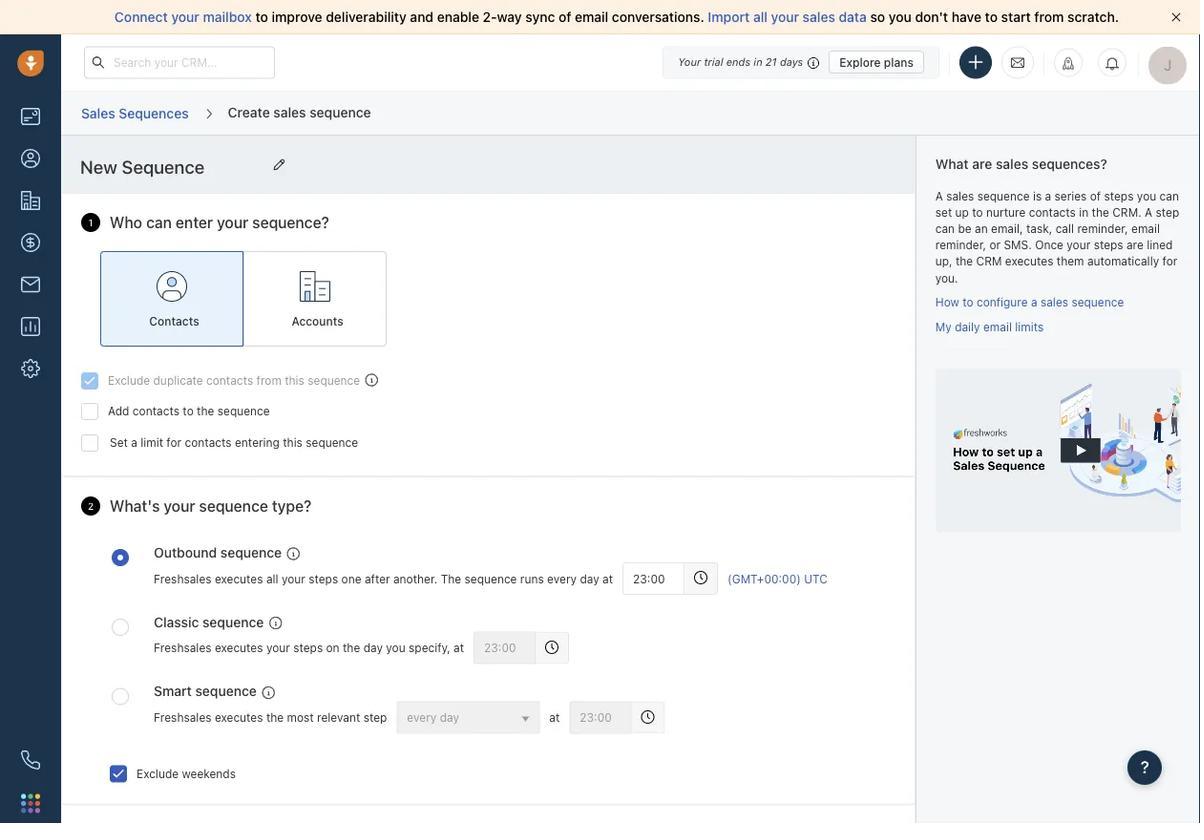 Task type: vqa. For each thing, say whether or not it's contained in the screenshot.
the leftmost step
yes



Task type: locate. For each thing, give the bounding box(es) containing it.
0 horizontal spatial reminder,
[[936, 238, 987, 252]]

1 horizontal spatial reminder,
[[1078, 222, 1129, 235]]

them
[[1057, 255, 1085, 268]]

reminder, down crm.
[[1078, 222, 1129, 235]]

2 vertical spatial at
[[550, 711, 560, 725]]

in inside a sales sequence is a series of steps you can set up to nurture contacts in the crm. a step can be an email, task, call reminder, email reminder, or sms. once your steps are lined up, the crm executes them automatically for you.
[[1080, 206, 1089, 219]]

freshsales
[[154, 572, 212, 585], [154, 642, 212, 655], [154, 711, 212, 725]]

sequence down exclude duplicate contacts from this sequence in the left of the page
[[218, 405, 270, 418]]

one
[[342, 572, 362, 585]]

the left the most at the bottom of page
[[266, 711, 284, 725]]

can down set
[[936, 222, 955, 235]]

every contact has a unique email address, so don't worry about duplication. image
[[365, 373, 378, 387]]

sales up limits
[[1041, 296, 1069, 309]]

for down lined
[[1163, 255, 1178, 268]]

in down series
[[1080, 206, 1089, 219]]

1 vertical spatial step
[[364, 711, 387, 725]]

1 horizontal spatial every
[[548, 572, 577, 585]]

a right is
[[1046, 189, 1052, 203]]

your trial ends in 21 days
[[678, 56, 804, 68]]

this down accounts
[[285, 374, 305, 387]]

None text field
[[80, 150, 264, 182], [474, 632, 536, 665], [80, 150, 264, 182], [474, 632, 536, 665]]

1 horizontal spatial day
[[440, 711, 460, 724]]

freshsales for outbound
[[154, 572, 212, 585]]

2 freshsales from the top
[[154, 642, 212, 655]]

1 horizontal spatial step
[[1157, 206, 1180, 219]]

accounts
[[292, 315, 344, 328]]

for right limit
[[167, 436, 182, 450]]

1 vertical spatial day
[[364, 642, 383, 655]]

your up days
[[772, 9, 800, 25]]

3 freshsales from the top
[[154, 711, 212, 725]]

the left crm.
[[1093, 206, 1110, 219]]

0 horizontal spatial every
[[407, 711, 437, 724]]

2 vertical spatial day
[[440, 711, 460, 724]]

0 horizontal spatial of
[[559, 9, 572, 25]]

None text field
[[623, 563, 685, 595], [570, 702, 632, 734], [623, 563, 685, 595], [570, 702, 632, 734]]

at right the runs
[[603, 572, 613, 585]]

1 vertical spatial are
[[1127, 238, 1144, 252]]

1 horizontal spatial a
[[1032, 296, 1038, 309]]

in
[[754, 56, 763, 68], [1080, 206, 1089, 219]]

sales right "create"
[[274, 104, 306, 120]]

1 vertical spatial for
[[167, 436, 182, 450]]

contacts
[[149, 315, 199, 328]]

1 vertical spatial from
[[257, 374, 282, 387]]

0 horizontal spatial can
[[146, 213, 172, 231]]

every right the runs
[[548, 572, 577, 585]]

what are sales sequences?
[[936, 156, 1108, 172]]

a up set
[[936, 189, 944, 203]]

2 horizontal spatial a
[[1046, 189, 1052, 203]]

0 vertical spatial day
[[580, 572, 600, 585]]

sequence up nurture
[[978, 189, 1030, 203]]

start
[[1002, 9, 1032, 25]]

step
[[1157, 206, 1180, 219], [364, 711, 387, 725]]

exclude up add
[[108, 374, 150, 387]]

from
[[1035, 9, 1065, 25], [257, 374, 282, 387]]

1 vertical spatial you
[[1138, 189, 1157, 203]]

step inside a sales sequence is a series of steps you can set up to nurture contacts in the crm. a step can be an email, task, call reminder, email reminder, or sms. once your steps are lined up, the crm executes them automatically for you.
[[1157, 206, 1180, 219]]

from up entering
[[257, 374, 282, 387]]

so
[[871, 9, 886, 25]]

set a limit for contacts entering this sequence
[[110, 436, 358, 450]]

create
[[228, 104, 270, 120]]

series
[[1055, 189, 1088, 203]]

how
[[936, 296, 960, 309]]

0 horizontal spatial in
[[754, 56, 763, 68]]

a up limits
[[1032, 296, 1038, 309]]

1 vertical spatial in
[[1080, 206, 1089, 219]]

the
[[1093, 206, 1110, 219], [956, 255, 974, 268], [197, 405, 214, 418], [343, 642, 360, 655], [266, 711, 284, 725]]

your
[[171, 9, 200, 25], [772, 9, 800, 25], [217, 213, 249, 231], [1068, 238, 1091, 252], [164, 497, 195, 515], [282, 572, 306, 585], [266, 642, 290, 655]]

once
[[1036, 238, 1064, 252]]

your up them
[[1068, 238, 1091, 252]]

1 horizontal spatial all
[[754, 9, 768, 25]]

freshsales down classic
[[154, 642, 212, 655]]

sequence right entering
[[306, 436, 358, 450]]

2 horizontal spatial you
[[1138, 189, 1157, 203]]

you left specify,
[[386, 642, 406, 655]]

every down specify,
[[407, 711, 437, 724]]

1 vertical spatial exclude
[[137, 767, 179, 781]]

steps left one
[[309, 572, 338, 585]]

0 vertical spatial all
[[754, 9, 768, 25]]

exclude weekends
[[137, 767, 236, 781]]

executes down sms.
[[1006, 255, 1054, 268]]

sales left data at the top right of the page
[[803, 9, 836, 25]]

1 vertical spatial every
[[407, 711, 437, 724]]

this right entering
[[283, 436, 303, 450]]

<span class=" ">sales reps can use this for traditional drip campaigns e.g. reengaging with cold prospects</span> image
[[287, 547, 300, 561]]

mailbox
[[203, 9, 252, 25]]

executes
[[1006, 255, 1054, 268], [215, 572, 263, 585], [215, 642, 263, 655], [215, 711, 263, 725]]

enter
[[176, 213, 213, 231]]

scratch.
[[1068, 9, 1120, 25]]

freshsales down smart
[[154, 711, 212, 725]]

0 vertical spatial for
[[1163, 255, 1178, 268]]

day down specify,
[[440, 711, 460, 724]]

0 horizontal spatial are
[[973, 156, 993, 172]]

steps
[[1105, 189, 1135, 203], [1095, 238, 1124, 252], [309, 572, 338, 585], [294, 642, 323, 655]]

2 vertical spatial email
[[984, 320, 1013, 334]]

executes down outbound sequence
[[215, 572, 263, 585]]

2 horizontal spatial day
[[580, 572, 600, 585]]

reminder, down be
[[936, 238, 987, 252]]

0 vertical spatial a
[[1046, 189, 1052, 203]]

all right 'import'
[[754, 9, 768, 25]]

lined
[[1148, 238, 1174, 252]]

all
[[754, 9, 768, 25], [266, 572, 279, 585]]

sales sequences
[[81, 105, 189, 121]]

steps up crm.
[[1105, 189, 1135, 203]]

1 vertical spatial of
[[1091, 189, 1102, 203]]

email up lined
[[1132, 222, 1161, 235]]

at right every day button
[[550, 711, 560, 725]]

way
[[497, 9, 522, 25]]

close image
[[1172, 12, 1182, 22]]

0 vertical spatial you
[[889, 9, 912, 25]]

connect
[[115, 9, 168, 25]]

the right up,
[[956, 255, 974, 268]]

a right set
[[131, 436, 137, 450]]

your right enter
[[217, 213, 249, 231]]

1 freshsales from the top
[[154, 572, 212, 585]]

contacts
[[1030, 206, 1077, 219], [206, 374, 253, 387], [133, 405, 180, 418], [185, 436, 232, 450]]

can up lined
[[1160, 189, 1180, 203]]

plans
[[885, 55, 914, 69]]

sales up nurture
[[996, 156, 1029, 172]]

executes for outbound sequence
[[215, 572, 263, 585]]

add contacts to the sequence
[[108, 405, 270, 418]]

sequence right 'the'
[[465, 572, 517, 585]]

day right on at the bottom
[[364, 642, 383, 655]]

0 vertical spatial this
[[285, 374, 305, 387]]

executes down <span class=" ">sales reps can use this for prospecting and account-based selling e.g. following up with event attendees</span> "image"
[[215, 711, 263, 725]]

from right start
[[1035, 9, 1065, 25]]

explore plans link
[[829, 51, 925, 74]]

email
[[575, 9, 609, 25], [1132, 222, 1161, 235], [984, 320, 1013, 334]]

step up lined
[[1157, 206, 1180, 219]]

are right what
[[973, 156, 993, 172]]

0 horizontal spatial all
[[266, 572, 279, 585]]

executes for smart sequence
[[215, 711, 263, 725]]

weekends
[[182, 767, 236, 781]]

the right on at the bottom
[[343, 642, 360, 655]]

have
[[952, 9, 982, 25]]

my daily email limits
[[936, 320, 1044, 334]]

your inside a sales sequence is a series of steps you can set up to nurture contacts in the crm. a step can be an email, task, call reminder, email reminder, or sms. once your steps are lined up, the crm executes them automatically for you.
[[1068, 238, 1091, 252]]

0 vertical spatial exclude
[[108, 374, 150, 387]]

email down 'configure'
[[984, 320, 1013, 334]]

reminder,
[[1078, 222, 1129, 235], [936, 238, 987, 252]]

1 horizontal spatial are
[[1127, 238, 1144, 252]]

sales up up
[[947, 189, 975, 203]]

1 vertical spatial this
[[283, 436, 303, 450]]

0 vertical spatial reminder,
[[1078, 222, 1129, 235]]

what
[[936, 156, 969, 172]]

1 horizontal spatial of
[[1091, 189, 1102, 203]]

at right specify,
[[454, 642, 464, 655]]

1 horizontal spatial from
[[1035, 9, 1065, 25]]

contacts up call
[[1030, 206, 1077, 219]]

you up crm.
[[1138, 189, 1157, 203]]

2 vertical spatial you
[[386, 642, 406, 655]]

of right the sync
[[559, 9, 572, 25]]

day right the runs
[[580, 572, 600, 585]]

sequence
[[310, 104, 371, 120], [978, 189, 1030, 203], [1072, 296, 1125, 309], [308, 374, 360, 387], [218, 405, 270, 418], [306, 436, 358, 450], [199, 497, 268, 515], [221, 545, 282, 560], [465, 572, 517, 585], [203, 614, 264, 630], [195, 684, 257, 700]]

1 vertical spatial a
[[1146, 206, 1153, 219]]

sales
[[803, 9, 836, 25], [274, 104, 306, 120], [996, 156, 1029, 172], [947, 189, 975, 203], [1041, 296, 1069, 309]]

sequence?
[[252, 213, 329, 231]]

0 vertical spatial freshsales
[[154, 572, 212, 585]]

executes for classic sequence
[[215, 642, 263, 655]]

email inside a sales sequence is a series of steps you can set up to nurture contacts in the crm. a step can be an email, task, call reminder, email reminder, or sms. once your steps are lined up, the crm executes them automatically for you.
[[1132, 222, 1161, 235]]

exclude duplicate contacts from this sequence
[[108, 374, 360, 387]]

1 vertical spatial a
[[1032, 296, 1038, 309]]

sales sequences link
[[80, 98, 190, 128]]

1 vertical spatial all
[[266, 572, 279, 585]]

1
[[88, 217, 93, 228]]

task,
[[1027, 222, 1053, 235]]

0 horizontal spatial step
[[364, 711, 387, 725]]

can right who
[[146, 213, 172, 231]]

can
[[1160, 189, 1180, 203], [146, 213, 172, 231], [936, 222, 955, 235]]

1 vertical spatial freshsales
[[154, 642, 212, 655]]

daily
[[956, 320, 981, 334]]

you right so
[[889, 9, 912, 25]]

2 horizontal spatial at
[[603, 572, 613, 585]]

are up the automatically
[[1127, 238, 1144, 252]]

sequence left <span class=" ">sales reps can use this for traditional drip campaigns e.g. reengaging with cold prospects</span> image
[[221, 545, 282, 560]]

what's new image
[[1062, 57, 1076, 70]]

0 horizontal spatial a
[[131, 436, 137, 450]]

exclude
[[108, 374, 150, 387], [137, 767, 179, 781]]

sales inside a sales sequence is a series of steps you can set up to nurture contacts in the crm. a step can be an email, task, call reminder, email reminder, or sms. once your steps are lined up, the crm executes them automatically for you.
[[947, 189, 975, 203]]

a sales sequence is a series of steps you can set up to nurture contacts in the crm. a step can be an email, task, call reminder, email reminder, or sms. once your steps are lined up, the crm executes them automatically for you.
[[936, 189, 1180, 285]]

1 horizontal spatial in
[[1080, 206, 1089, 219]]

1 horizontal spatial for
[[1163, 255, 1178, 268]]

freshsales down 'outbound'
[[154, 572, 212, 585]]

contacts up limit
[[133, 405, 180, 418]]

to right up
[[973, 206, 984, 219]]

0 horizontal spatial day
[[364, 642, 383, 655]]

set
[[110, 436, 128, 450]]

my
[[936, 320, 952, 334]]

1 horizontal spatial can
[[936, 222, 955, 235]]

phone element
[[11, 741, 50, 780]]

0 vertical spatial of
[[559, 9, 572, 25]]

for
[[1163, 255, 1178, 268], [167, 436, 182, 450]]

of right series
[[1091, 189, 1102, 203]]

email right the sync
[[575, 9, 609, 25]]

0 vertical spatial step
[[1157, 206, 1180, 219]]

0 horizontal spatial you
[[386, 642, 406, 655]]

day
[[580, 572, 600, 585], [364, 642, 383, 655], [440, 711, 460, 724]]

2 horizontal spatial email
[[1132, 222, 1161, 235]]

0 vertical spatial from
[[1035, 9, 1065, 25]]

2
[[88, 501, 94, 512]]

2 vertical spatial freshsales
[[154, 711, 212, 725]]

1 horizontal spatial a
[[1146, 206, 1153, 219]]

freshworks switcher image
[[21, 794, 40, 813]]

1 vertical spatial email
[[1132, 222, 1161, 235]]

another.
[[394, 572, 438, 585]]

exclude left "weekends"
[[137, 767, 179, 781]]

the
[[441, 572, 462, 585]]

a right crm.
[[1146, 206, 1153, 219]]

0 vertical spatial in
[[754, 56, 763, 68]]

executes down "classic sequence" on the left bottom
[[215, 642, 263, 655]]

conversations.
[[612, 9, 705, 25]]

1 vertical spatial reminder,
[[936, 238, 987, 252]]

import
[[708, 9, 750, 25]]

1 horizontal spatial at
[[550, 711, 560, 725]]

0 vertical spatial email
[[575, 9, 609, 25]]

a
[[1046, 189, 1052, 203], [1032, 296, 1038, 309], [131, 436, 137, 450]]

to right 'mailbox'
[[256, 9, 268, 25]]

all up the <span class=" ">sales reps can use this for weekly check-ins with leads and to run renewal campaigns e.g. renewing a contract</span> 'image'
[[266, 572, 279, 585]]

in left 21
[[754, 56, 763, 68]]

create sales sequence
[[228, 104, 371, 120]]

sequence left every contact has a unique email address, so don't worry about duplication. icon
[[308, 374, 360, 387]]

every inside button
[[407, 711, 437, 724]]

are inside a sales sequence is a series of steps you can set up to nurture contacts in the crm. a step can be an email, task, call reminder, email reminder, or sms. once your steps are lined up, the crm executes them automatically for you.
[[1127, 238, 1144, 252]]

0 horizontal spatial a
[[936, 189, 944, 203]]

freshsales executes the most relevant step
[[154, 711, 387, 725]]

0 horizontal spatial at
[[454, 642, 464, 655]]

0 horizontal spatial for
[[167, 436, 182, 450]]

explore plans
[[840, 55, 914, 69]]

step right the 'relevant'
[[364, 711, 387, 725]]



Task type: describe. For each thing, give the bounding box(es) containing it.
executes inside a sales sequence is a series of steps you can set up to nurture contacts in the crm. a step can be an email, task, call reminder, email reminder, or sms. once your steps are lined up, the crm executes them automatically for you.
[[1006, 255, 1054, 268]]

sync
[[526, 9, 555, 25]]

improve
[[272, 9, 323, 25]]

every day
[[407, 711, 460, 724]]

to right how
[[963, 296, 974, 309]]

ends
[[727, 56, 751, 68]]

sequence left the <span class=" ">sales reps can use this for weekly check-ins with leads and to run renewal campaigns e.g. renewing a contract</span> 'image'
[[203, 614, 264, 630]]

freshsales for classic
[[154, 642, 212, 655]]

trial
[[704, 56, 724, 68]]

sequence up outbound sequence
[[199, 497, 268, 515]]

data
[[839, 9, 867, 25]]

phone image
[[21, 751, 40, 770]]

automatically
[[1088, 255, 1160, 268]]

set
[[936, 206, 953, 219]]

my daily email limits link
[[936, 320, 1044, 334]]

up
[[956, 206, 970, 219]]

sequences?
[[1033, 156, 1108, 172]]

nurture
[[987, 206, 1026, 219]]

is
[[1034, 189, 1043, 203]]

contacts inside a sales sequence is a series of steps you can set up to nurture contacts in the crm. a step can be an email, task, call reminder, email reminder, or sms. once your steps are lined up, the crm executes them automatically for you.
[[1030, 206, 1077, 219]]

connect your mailbox link
[[115, 9, 256, 25]]

0 horizontal spatial from
[[257, 374, 282, 387]]

1 horizontal spatial email
[[984, 320, 1013, 334]]

how to configure a sales sequence
[[936, 296, 1125, 309]]

steps up the automatically
[[1095, 238, 1124, 252]]

0 vertical spatial every
[[548, 572, 577, 585]]

0 vertical spatial at
[[603, 572, 613, 585]]

21
[[766, 56, 777, 68]]

sequence down the automatically
[[1072, 296, 1125, 309]]

who can enter your sequence?
[[110, 213, 329, 231]]

accounts link
[[244, 251, 387, 347]]

1 vertical spatial at
[[454, 642, 464, 655]]

sequences
[[119, 105, 189, 121]]

most
[[287, 711, 314, 725]]

(gmt+00:00) utc
[[728, 572, 828, 585]]

exclude for exclude duplicate contacts from this sequence
[[108, 374, 150, 387]]

duplicate
[[153, 374, 203, 387]]

to down "duplicate"
[[183, 405, 194, 418]]

a inside a sales sequence is a series of steps you can set up to nurture contacts in the crm. a step can be an email, task, call reminder, email reminder, or sms. once your steps are lined up, the crm executes them automatically for you.
[[1046, 189, 1052, 203]]

for inside a sales sequence is a series of steps you can set up to nurture contacts in the crm. a step can be an email, task, call reminder, email reminder, or sms. once your steps are lined up, the crm executes them automatically for you.
[[1163, 255, 1178, 268]]

smart sequence
[[154, 684, 257, 700]]

what's your sequence type?
[[110, 497, 312, 515]]

exclude for exclude weekends
[[137, 767, 179, 781]]

classic sequence
[[154, 614, 264, 630]]

freshsales executes all your steps one after another. the sequence runs every day at
[[154, 572, 613, 585]]

freshsales for smart
[[154, 711, 212, 725]]

contacts up add contacts to the sequence
[[206, 374, 253, 387]]

2 horizontal spatial can
[[1160, 189, 1180, 203]]

or
[[990, 238, 1001, 252]]

outbound
[[154, 545, 217, 560]]

explore
[[840, 55, 881, 69]]

your right the what's
[[164, 497, 195, 515]]

your left 'mailbox'
[[171, 9, 200, 25]]

up,
[[936, 255, 953, 268]]

2-
[[483, 9, 497, 25]]

email,
[[992, 222, 1024, 235]]

connect your mailbox to improve deliverability and enable 2-way sync of email conversations. import all your sales data so you don't have to start from scratch.
[[115, 9, 1120, 25]]

0 vertical spatial are
[[973, 156, 993, 172]]

your down <span class=" ">sales reps can use this for traditional drip campaigns e.g. reengaging with cold prospects</span> image
[[282, 572, 306, 585]]

days
[[780, 56, 804, 68]]

how to configure a sales sequence link
[[936, 296, 1125, 309]]

sequence inside a sales sequence is a series of steps you can set up to nurture contacts in the crm. a step can be an email, task, call reminder, email reminder, or sms. once your steps are lined up, the crm executes them automatically for you.
[[978, 189, 1030, 203]]

who
[[110, 213, 142, 231]]

crm
[[977, 255, 1003, 268]]

what's
[[110, 497, 160, 515]]

crm.
[[1113, 206, 1142, 219]]

limits
[[1016, 320, 1044, 334]]

enable
[[437, 9, 480, 25]]

every day button
[[397, 702, 540, 734]]

(gmt+00:00)
[[728, 572, 801, 585]]

call
[[1056, 222, 1075, 235]]

specify,
[[409, 642, 451, 655]]

Search your CRM... text field
[[84, 46, 275, 79]]

entering
[[235, 436, 280, 450]]

of inside a sales sequence is a series of steps you can set up to nurture contacts in the crm. a step can be an email, task, call reminder, email reminder, or sms. once your steps are lined up, the crm executes them automatically for you.
[[1091, 189, 1102, 203]]

runs
[[521, 572, 544, 585]]

your down the <span class=" ">sales reps can use this for weekly check-ins with leads and to run renewal campaigns e.g. renewing a contract</span> 'image'
[[266, 642, 290, 655]]

0 horizontal spatial email
[[575, 9, 609, 25]]

<span class=" ">sales reps can use this for weekly check-ins with leads and to run renewal campaigns e.g. renewing a contract</span> image
[[269, 617, 282, 630]]

import all your sales data link
[[708, 9, 871, 25]]

relevant
[[317, 711, 360, 725]]

send email image
[[1012, 55, 1025, 71]]

sales
[[81, 105, 115, 121]]

smart
[[154, 684, 192, 700]]

contacts down add contacts to the sequence
[[185, 436, 232, 450]]

(gmt+00:00) utc link
[[728, 571, 828, 587]]

type?
[[272, 497, 312, 515]]

utc
[[805, 572, 828, 585]]

2 vertical spatial a
[[131, 436, 137, 450]]

sequence right "create"
[[310, 104, 371, 120]]

to inside a sales sequence is a series of steps you can set up to nurture contacts in the crm. a step can be an email, task, call reminder, email reminder, or sms. once your steps are lined up, the crm executes them automatically for you.
[[973, 206, 984, 219]]

freshsales executes your steps on the day you specify, at
[[154, 642, 464, 655]]

<span class=" ">sales reps can use this for prospecting and account-based selling e.g. following up with event attendees</span> image
[[262, 686, 275, 700]]

be
[[959, 222, 972, 235]]

and
[[410, 9, 434, 25]]

after
[[365, 572, 390, 585]]

0 vertical spatial a
[[936, 189, 944, 203]]

the down "duplicate"
[[197, 405, 214, 418]]

on
[[326, 642, 340, 655]]

don't
[[916, 9, 949, 25]]

add
[[108, 405, 129, 418]]

1 horizontal spatial you
[[889, 9, 912, 25]]

your
[[678, 56, 701, 68]]

steps left on at the bottom
[[294, 642, 323, 655]]

sequence left <span class=" ">sales reps can use this for prospecting and account-based selling e.g. following up with event attendees</span> "image"
[[195, 684, 257, 700]]

day inside button
[[440, 711, 460, 724]]

to left start
[[986, 9, 998, 25]]

contacts link
[[100, 251, 244, 347]]

you.
[[936, 271, 959, 285]]

outbound sequence
[[154, 545, 282, 560]]

you inside a sales sequence is a series of steps you can set up to nurture contacts in the crm. a step can be an email, task, call reminder, email reminder, or sms. once your steps are lined up, the crm executes them automatically for you.
[[1138, 189, 1157, 203]]



